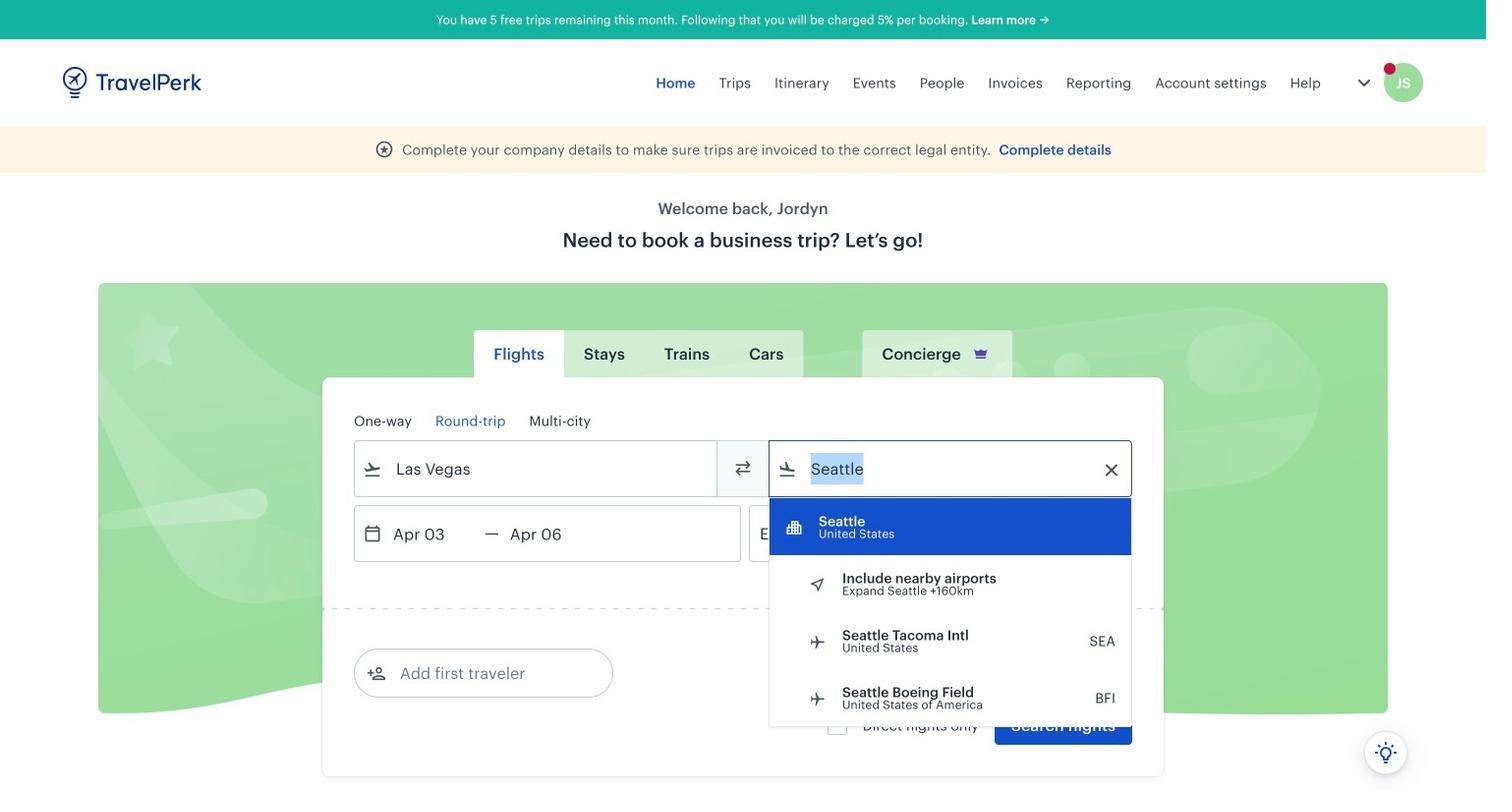 Task type: locate. For each thing, give the bounding box(es) containing it.
To search field
[[797, 453, 1106, 485]]

From search field
[[383, 453, 691, 485]]

Add first traveler search field
[[386, 658, 591, 689]]

Depart text field
[[383, 506, 485, 561]]



Task type: describe. For each thing, give the bounding box(es) containing it.
Return text field
[[499, 506, 602, 561]]



